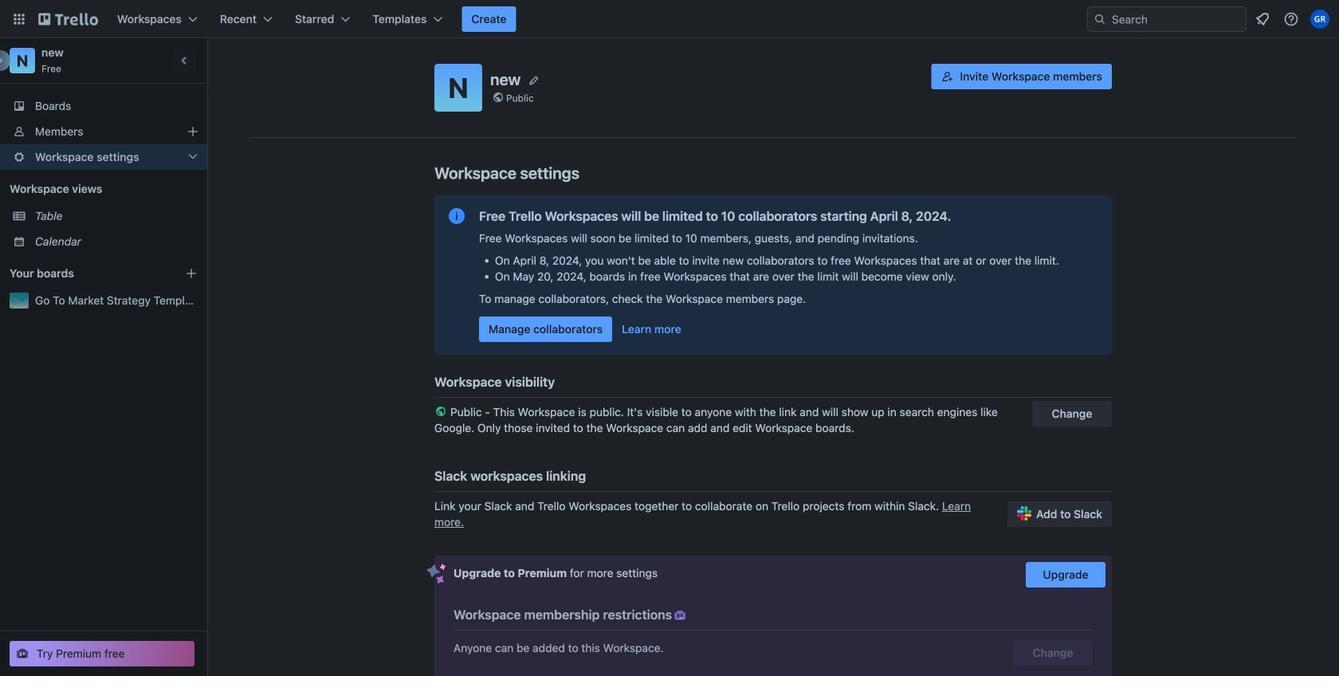 Task type: vqa. For each thing, say whether or not it's contained in the screenshot.
Greg Robinson (gregrobinson96) image
yes



Task type: describe. For each thing, give the bounding box(es) containing it.
0 notifications image
[[1253, 10, 1273, 29]]

sparkle image
[[427, 564, 447, 584]]

open information menu image
[[1284, 11, 1300, 27]]

Search field
[[1088, 6, 1247, 32]]

search image
[[1094, 13, 1107, 26]]



Task type: locate. For each thing, give the bounding box(es) containing it.
add board image
[[185, 267, 198, 280]]

sm image
[[672, 608, 688, 624]]

greg robinson (gregrobinson96) image
[[1311, 10, 1330, 29]]

back to home image
[[38, 6, 98, 32]]

primary element
[[0, 0, 1340, 38]]

workspace navigation collapse icon image
[[174, 49, 196, 72]]

your boards with 1 items element
[[10, 264, 161, 283]]



